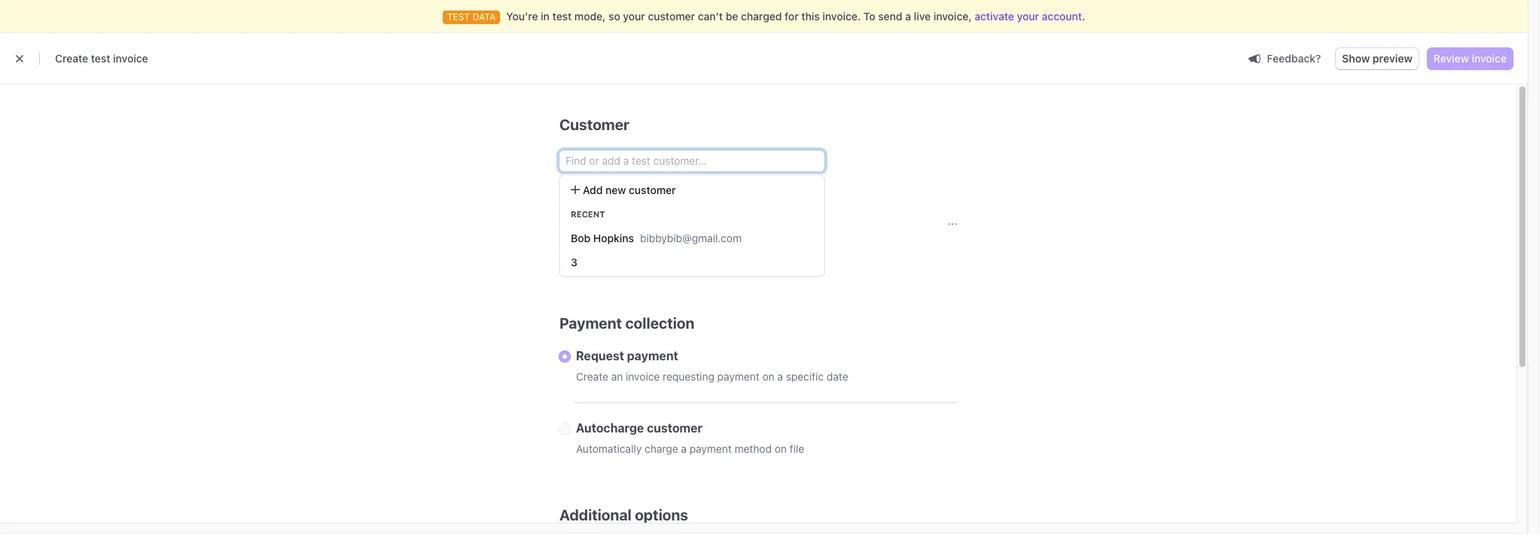 Task type: locate. For each thing, give the bounding box(es) containing it.
payment left "method"
[[690, 443, 732, 456]]

charged
[[741, 10, 782, 23]]

this
[[802, 10, 820, 23]]

request
[[576, 350, 624, 363]]

2 vertical spatial customer
[[647, 422, 703, 435]]

customer left 'can't'
[[648, 10, 695, 23]]

activate
[[975, 10, 1015, 23]]

2 vertical spatial a
[[681, 443, 687, 456]]

bibbybib@gmail.com
[[640, 232, 742, 245]]

0 horizontal spatial your
[[623, 10, 645, 23]]

invoice inside button
[[1472, 52, 1507, 65]]

create inside request payment create an invoice requesting payment on a specific date
[[576, 371, 609, 383]]

on
[[763, 371, 775, 383], [775, 443, 787, 456]]

0 vertical spatial test
[[553, 10, 572, 23]]

email
[[1508, 148, 1536, 161]]

0 vertical spatial create
[[55, 52, 88, 65]]

1 horizontal spatial invoice
[[626, 371, 660, 383]]

you're in test mode, so your customer can't be charged for this invoice. to send a live invoice, activate your account .
[[506, 10, 1086, 23]]

invoice inside request payment create an invoice requesting payment on a specific date
[[626, 371, 660, 383]]

0 vertical spatial customer
[[648, 10, 695, 23]]

create test invoice
[[55, 52, 148, 65]]

2 horizontal spatial a
[[906, 10, 911, 23]]

1 horizontal spatial your
[[1017, 10, 1039, 23]]

1 horizontal spatial a
[[778, 371, 783, 383]]

payment
[[627, 350, 679, 363], [718, 371, 760, 383], [690, 443, 732, 456]]

on inside autocharge customer automatically charge a payment method on file
[[775, 443, 787, 456]]

collection
[[626, 315, 695, 332]]

customer inside autocharge customer automatically charge a payment method on file
[[647, 422, 703, 435]]

your
[[623, 10, 645, 23], [1017, 10, 1039, 23]]

0 horizontal spatial invoice
[[113, 52, 148, 65]]

your right the "activate"
[[1017, 10, 1039, 23]]

1 vertical spatial a
[[778, 371, 783, 383]]

1 horizontal spatial test
[[553, 10, 572, 23]]

a right charge
[[681, 443, 687, 456]]

0 vertical spatial on
[[763, 371, 775, 383]]

2 vertical spatial payment
[[690, 443, 732, 456]]

requesting
[[663, 371, 715, 383]]

1 vertical spatial create
[[576, 371, 609, 383]]

method
[[735, 443, 772, 456]]

3
[[571, 256, 578, 269]]

in
[[541, 10, 550, 23]]

payment right "requesting"
[[718, 371, 760, 383]]

so
[[609, 10, 620, 23]]

customer right new
[[629, 184, 676, 197]]

items
[[560, 215, 600, 233]]

a left "live"
[[906, 10, 911, 23]]

payment collection
[[560, 315, 695, 332]]

an
[[611, 371, 623, 383]]

1 vertical spatial on
[[775, 443, 787, 456]]

review invoice
[[1434, 52, 1507, 65]]

be
[[726, 10, 738, 23]]

test
[[553, 10, 572, 23], [91, 52, 110, 65]]

show preview button
[[1336, 48, 1419, 69]]

0 horizontal spatial test
[[91, 52, 110, 65]]

automatically
[[576, 443, 642, 456]]

0 vertical spatial payment
[[627, 350, 679, 363]]

customer up charge
[[647, 422, 703, 435]]

0 horizontal spatial create
[[55, 52, 88, 65]]

send
[[878, 10, 903, 23]]

new
[[606, 184, 626, 197]]

additional
[[560, 507, 632, 524]]

for
[[785, 10, 799, 23]]

1 horizontal spatial create
[[576, 371, 609, 383]]

2 horizontal spatial invoice
[[1472, 52, 1507, 65]]

customer
[[560, 116, 630, 133]]

create
[[55, 52, 88, 65], [576, 371, 609, 383]]

payment down collection
[[627, 350, 679, 363]]

mode,
[[575, 10, 606, 23]]

customer
[[648, 10, 695, 23], [629, 184, 676, 197], [647, 422, 703, 435]]

on left 'specific'
[[763, 371, 775, 383]]

a inside autocharge customer automatically charge a payment method on file
[[681, 443, 687, 456]]

0 horizontal spatial a
[[681, 443, 687, 456]]

on left file
[[775, 443, 787, 456]]

0 vertical spatial a
[[906, 10, 911, 23]]

show
[[1343, 52, 1370, 65]]

preview
[[1373, 52, 1413, 65]]

hopkins
[[593, 232, 634, 245]]

your right so
[[623, 10, 645, 23]]

can't
[[698, 10, 723, 23]]

account
[[1042, 10, 1082, 23]]

recent
[[571, 209, 605, 219]]

autocharge
[[576, 422, 644, 435]]

review invoice button
[[1428, 48, 1513, 69]]

options
[[635, 507, 688, 524]]

on inside request payment create an invoice requesting payment on a specific date
[[763, 371, 775, 383]]

1 vertical spatial customer
[[629, 184, 676, 197]]

live
[[914, 10, 931, 23]]

autocharge customer automatically charge a payment method on file
[[576, 422, 805, 456]]

a
[[906, 10, 911, 23], [778, 371, 783, 383], [681, 443, 687, 456]]

invoice
[[113, 52, 148, 65], [1472, 52, 1507, 65], [626, 371, 660, 383]]

a left 'specific'
[[778, 371, 783, 383]]



Task type: vqa. For each thing, say whether or not it's contained in the screenshot.
the request
yes



Task type: describe. For each thing, give the bounding box(es) containing it.
1 your from the left
[[623, 10, 645, 23]]

add new customer button
[[560, 179, 824, 203]]

request payment create an invoice requesting payment on a specific date
[[576, 350, 849, 383]]

payment
[[560, 315, 622, 332]]

show preview
[[1343, 52, 1413, 65]]

customer inside button
[[629, 184, 676, 197]]

payment inside autocharge customer automatically charge a payment method on file
[[690, 443, 732, 456]]

feedback? button
[[1243, 48, 1327, 69]]

charge
[[645, 443, 678, 456]]

review
[[1434, 52, 1469, 65]]

you're
[[506, 10, 538, 23]]

specific
[[786, 371, 824, 383]]

file
[[790, 443, 805, 456]]

1 vertical spatial payment
[[718, 371, 760, 383]]

3 button
[[560, 251, 824, 275]]

.
[[1082, 10, 1086, 23]]

additional options
[[560, 507, 688, 524]]

to
[[864, 10, 876, 23]]

activate your account link
[[975, 9, 1082, 24]]

add new customer
[[583, 184, 676, 197]]

on for customer
[[775, 443, 787, 456]]

bob hopkins bibbybib@gmail.com
[[571, 232, 742, 245]]

invoice,
[[934, 10, 972, 23]]

feedback?
[[1267, 52, 1321, 64]]

on for payment
[[763, 371, 775, 383]]

recent button
[[560, 203, 824, 227]]

Find or add a test customer… text field
[[560, 151, 825, 172]]

invoice.
[[823, 10, 861, 23]]

1 vertical spatial test
[[91, 52, 110, 65]]

date
[[827, 371, 849, 383]]

add
[[583, 184, 603, 197]]

2 your from the left
[[1017, 10, 1039, 23]]

bob
[[571, 232, 591, 245]]

a inside request payment create an invoice requesting payment on a specific date
[[778, 371, 783, 383]]



